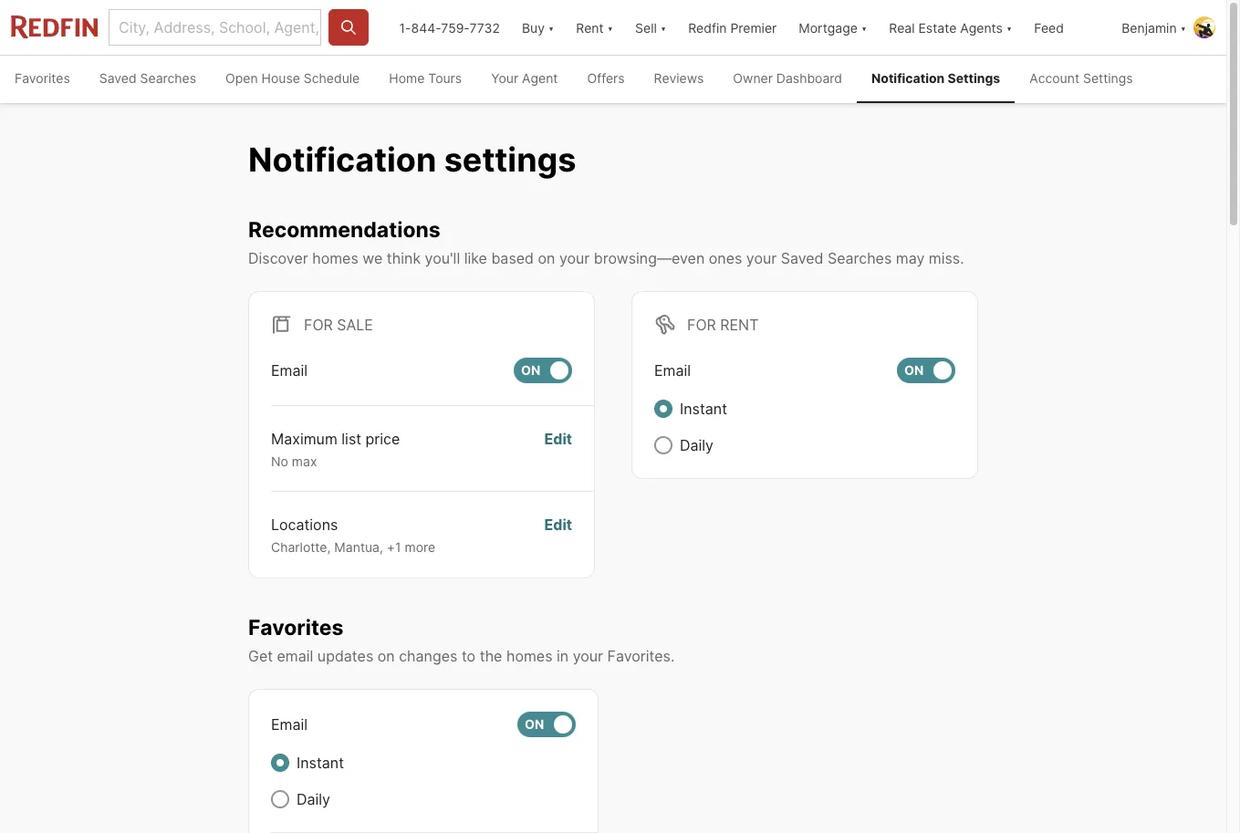 Task type: describe. For each thing, give the bounding box(es) containing it.
instant for the right instant option
[[680, 400, 727, 418]]

for rent
[[687, 316, 759, 334]]

rent
[[576, 20, 604, 35]]

owner dashboard link
[[719, 56, 857, 103]]

daily for the right instant option
[[680, 436, 714, 454]]

+1
[[387, 540, 401, 555]]

we
[[363, 249, 383, 267]]

759-
[[441, 20, 470, 35]]

browsing—even
[[594, 249, 705, 267]]

benjamin ▾
[[1122, 20, 1186, 35]]

ones
[[709, 249, 742, 267]]

sell ▾ button
[[624, 0, 677, 55]]

account settings
[[1030, 70, 1133, 86]]

buy
[[522, 20, 545, 35]]

1-
[[399, 20, 411, 35]]

owner dashboard
[[733, 70, 842, 86]]

think
[[387, 249, 421, 267]]

▾ for mortgage ▾
[[861, 20, 867, 35]]

the
[[480, 647, 502, 665]]

real estate agents ▾ button
[[878, 0, 1023, 55]]

0 vertical spatial searches
[[140, 70, 196, 86]]

edit for price
[[544, 430, 572, 448]]

in
[[557, 647, 569, 665]]

844-
[[411, 20, 441, 35]]

email for for rent
[[654, 361, 691, 379]]

0 horizontal spatial saved
[[99, 70, 137, 86]]

tours
[[428, 70, 462, 86]]

daily radio for the leftmost instant option
[[271, 790, 289, 808]]

favorites.
[[607, 647, 675, 665]]

mortgage ▾ button
[[788, 0, 878, 55]]

1 horizontal spatial instant radio
[[654, 400, 673, 418]]

buy ▾ button
[[511, 0, 565, 55]]

user photo image
[[1194, 16, 1216, 38]]

benjamin
[[1122, 20, 1177, 35]]

7732
[[470, 20, 500, 35]]

▾ inside "link"
[[1006, 20, 1012, 35]]

0 horizontal spatial instant radio
[[271, 753, 289, 772]]

estate
[[919, 20, 957, 35]]

your right ones at the right top of the page
[[746, 249, 777, 267]]

notification settings
[[248, 140, 576, 180]]

owner
[[733, 70, 773, 86]]

price
[[366, 430, 400, 448]]

saved inside recommendations discover homes we think you'll like based on your browsing—even ones your saved searches may miss.
[[781, 249, 824, 267]]

miss.
[[929, 249, 964, 267]]

schedule
[[304, 70, 360, 86]]

dashboard
[[777, 70, 842, 86]]

favorites for favorites
[[15, 70, 70, 86]]

your inside favorites get email updates on changes to the homes in your favorites.
[[573, 647, 603, 665]]

real estate agents ▾ link
[[889, 0, 1012, 55]]

get
[[248, 647, 273, 665]]

recommendations
[[248, 217, 441, 243]]

notification for notification settings
[[872, 70, 945, 86]]

feed
[[1034, 20, 1064, 35]]

home tours
[[389, 70, 462, 86]]

maximum list price no max
[[271, 430, 400, 469]]

mantua,
[[334, 540, 383, 555]]

settings for account settings
[[1083, 70, 1133, 86]]

agents
[[960, 20, 1003, 35]]

on inside favorites get email updates on changes to the homes in your favorites.
[[378, 647, 395, 665]]

buy ▾
[[522, 20, 554, 35]]

account
[[1030, 70, 1080, 86]]

sell ▾
[[635, 20, 666, 35]]

discover
[[248, 249, 308, 267]]

1-844-759-7732 link
[[399, 20, 500, 35]]

recommendations discover homes we think you'll like based on your browsing—even ones your saved searches may miss.
[[248, 217, 964, 267]]

buy ▾ button
[[522, 0, 554, 55]]

updates
[[317, 647, 374, 665]]

your agent link
[[477, 56, 573, 103]]

favorites get email updates on changes to the homes in your favorites.
[[248, 615, 675, 665]]

you'll
[[425, 249, 460, 267]]

for sale
[[304, 316, 373, 334]]

▾ for rent ▾
[[607, 20, 613, 35]]

notification for notification settings
[[248, 140, 437, 180]]

email down "email"
[[271, 715, 308, 733]]

1-844-759-7732
[[399, 20, 500, 35]]

house
[[262, 70, 300, 86]]

City, Address, School, Agent, ZIP search field
[[109, 9, 322, 46]]

email
[[277, 647, 313, 665]]

reviews link
[[639, 56, 719, 103]]

like
[[464, 249, 487, 267]]



Task type: vqa. For each thing, say whether or not it's contained in the screenshot.
features: inside the Room 8 Information Room Type: Bedroom Room Level: 1 Room Features: Walk-in Closet(s) Room Dimensions: 15 x 11 Room Length: 15.00 Room Width: 11.00
no



Task type: locate. For each thing, give the bounding box(es) containing it.
1 horizontal spatial for
[[687, 316, 716, 334]]

0 horizontal spatial notification
[[248, 140, 437, 180]]

daily
[[680, 436, 714, 454], [297, 790, 330, 808]]

saved right ones at the right top of the page
[[781, 249, 824, 267]]

email for for sale
[[271, 361, 308, 379]]

favorites link
[[0, 56, 85, 103]]

open house schedule
[[225, 70, 360, 86]]

for left rent
[[687, 316, 716, 334]]

your
[[491, 70, 518, 86]]

based
[[491, 249, 534, 267]]

for left sale
[[304, 316, 333, 334]]

notification settings
[[872, 70, 1000, 86]]

0 vertical spatial edit button
[[544, 428, 572, 469]]

0 horizontal spatial favorites
[[15, 70, 70, 86]]

edit button for mantua,
[[544, 514, 572, 556]]

0 vertical spatial homes
[[312, 249, 358, 267]]

homes down the recommendations
[[312, 249, 358, 267]]

redfin premier
[[688, 20, 777, 35]]

notification settings link
[[857, 56, 1015, 103]]

settings for notification settings
[[948, 70, 1000, 86]]

for for for rent
[[687, 316, 716, 334]]

notification up the recommendations
[[248, 140, 437, 180]]

mortgage
[[799, 20, 858, 35]]

2 ▾ from the left
[[607, 20, 613, 35]]

1 vertical spatial notification
[[248, 140, 437, 180]]

1 vertical spatial daily
[[297, 790, 330, 808]]

account settings link
[[1015, 56, 1148, 103]]

settings
[[444, 140, 576, 180]]

Daily radio
[[654, 436, 673, 454], [271, 790, 289, 808]]

None checkbox
[[514, 358, 572, 383], [897, 358, 956, 383], [514, 358, 572, 383], [897, 358, 956, 383]]

0 vertical spatial daily
[[680, 436, 714, 454]]

on inside recommendations discover homes we think you'll like based on your browsing—even ones your saved searches may miss.
[[538, 249, 555, 267]]

mortgage ▾ button
[[799, 0, 867, 55]]

settings
[[948, 70, 1000, 86], [1083, 70, 1133, 86]]

on right based
[[538, 249, 555, 267]]

searches
[[140, 70, 196, 86], [828, 249, 892, 267]]

searches inside recommendations discover homes we think you'll like based on your browsing—even ones your saved searches may miss.
[[828, 249, 892, 267]]

agent
[[522, 70, 558, 86]]

instant
[[680, 400, 727, 418], [297, 753, 344, 772]]

rent ▾ button
[[576, 0, 613, 55]]

0 vertical spatial edit
[[544, 430, 572, 448]]

0 vertical spatial saved
[[99, 70, 137, 86]]

for for for sale
[[304, 316, 333, 334]]

notification down the real
[[872, 70, 945, 86]]

1 settings from the left
[[948, 70, 1000, 86]]

settings right account
[[1083, 70, 1133, 86]]

more
[[405, 540, 435, 555]]

1 ▾ from the left
[[548, 20, 554, 35]]

saved searches link
[[85, 56, 211, 103]]

0 horizontal spatial daily radio
[[271, 790, 289, 808]]

instant for the leftmost instant option
[[297, 753, 344, 772]]

saved searches
[[99, 70, 196, 86]]

0 horizontal spatial homes
[[312, 249, 358, 267]]

5 ▾ from the left
[[1006, 20, 1012, 35]]

1 horizontal spatial homes
[[506, 647, 553, 665]]

2 settings from the left
[[1083, 70, 1133, 86]]

homes inside recommendations discover homes we think you'll like based on your browsing—even ones your saved searches may miss.
[[312, 249, 358, 267]]

1 vertical spatial searches
[[828, 249, 892, 267]]

feed button
[[1023, 0, 1111, 55]]

home
[[389, 70, 425, 86]]

Instant radio
[[654, 400, 673, 418], [271, 753, 289, 772]]

on right updates
[[378, 647, 395, 665]]

searches left may
[[828, 249, 892, 267]]

homes left in
[[506, 647, 553, 665]]

max
[[292, 453, 317, 469]]

real estate agents ▾
[[889, 20, 1012, 35]]

rent ▾
[[576, 20, 613, 35]]

1 horizontal spatial favorites
[[248, 615, 344, 640]]

▾
[[548, 20, 554, 35], [607, 20, 613, 35], [660, 20, 666, 35], [861, 20, 867, 35], [1006, 20, 1012, 35], [1181, 20, 1186, 35]]

1 horizontal spatial daily
[[680, 436, 714, 454]]

homes inside favorites get email updates on changes to the homes in your favorites.
[[506, 647, 553, 665]]

0 vertical spatial notification
[[872, 70, 945, 86]]

redfin
[[688, 20, 727, 35]]

1 edit from the top
[[544, 430, 572, 448]]

email down the for sale on the top left
[[271, 361, 308, 379]]

favorites for favorites get email updates on changes to the homes in your favorites.
[[248, 615, 344, 640]]

0 horizontal spatial instant
[[297, 753, 344, 772]]

email
[[271, 361, 308, 379], [654, 361, 691, 379], [271, 715, 308, 733]]

no
[[271, 453, 288, 469]]

sell ▾ button
[[635, 0, 666, 55]]

maximum
[[271, 430, 337, 448]]

your
[[559, 249, 590, 267], [746, 249, 777, 267], [573, 647, 603, 665]]

mortgage ▾
[[799, 20, 867, 35]]

email down for rent
[[654, 361, 691, 379]]

1 vertical spatial favorites
[[248, 615, 344, 640]]

▾ right the buy
[[548, 20, 554, 35]]

edit for mantua,
[[544, 516, 572, 534]]

1 vertical spatial instant radio
[[271, 753, 289, 772]]

list
[[342, 430, 361, 448]]

▾ right the mortgage
[[861, 20, 867, 35]]

1 horizontal spatial on
[[538, 249, 555, 267]]

1 vertical spatial daily radio
[[271, 790, 289, 808]]

0 horizontal spatial settings
[[948, 70, 1000, 86]]

redfin premier button
[[677, 0, 788, 55]]

to
[[462, 647, 476, 665]]

your right in
[[573, 647, 603, 665]]

1 horizontal spatial instant
[[680, 400, 727, 418]]

edit button for price
[[544, 428, 572, 469]]

offers link
[[573, 56, 639, 103]]

4 ▾ from the left
[[861, 20, 867, 35]]

0 horizontal spatial searches
[[140, 70, 196, 86]]

▾ for benjamin ▾
[[1181, 20, 1186, 35]]

locations
[[271, 516, 338, 534]]

1 vertical spatial on
[[378, 647, 395, 665]]

1 horizontal spatial saved
[[781, 249, 824, 267]]

1 horizontal spatial settings
[[1083, 70, 1133, 86]]

saved right favorites link
[[99, 70, 137, 86]]

1 vertical spatial saved
[[781, 249, 824, 267]]

sale
[[337, 316, 373, 334]]

saved
[[99, 70, 137, 86], [781, 249, 824, 267]]

your agent
[[491, 70, 558, 86]]

for
[[304, 316, 333, 334], [687, 316, 716, 334]]

may
[[896, 249, 925, 267]]

1 horizontal spatial searches
[[828, 249, 892, 267]]

1 horizontal spatial notification
[[872, 70, 945, 86]]

2 edit button from the top
[[544, 514, 572, 556]]

settings down agents
[[948, 70, 1000, 86]]

on for sale
[[521, 362, 541, 378]]

▾ right the rent
[[607, 20, 613, 35]]

0 vertical spatial instant radio
[[654, 400, 673, 418]]

charlotte,
[[271, 540, 331, 555]]

edit
[[544, 430, 572, 448], [544, 516, 572, 534]]

1 edit button from the top
[[544, 428, 572, 469]]

1 vertical spatial instant
[[297, 753, 344, 772]]

None checkbox
[[517, 711, 576, 737]]

notification
[[872, 70, 945, 86], [248, 140, 437, 180]]

searches down city, address, school, agent, zip search field on the top left of page
[[140, 70, 196, 86]]

6 ▾ from the left
[[1181, 20, 1186, 35]]

0 vertical spatial instant
[[680, 400, 727, 418]]

favorites inside favorites get email updates on changes to the homes in your favorites.
[[248, 615, 344, 640]]

home tours link
[[374, 56, 477, 103]]

real
[[889, 20, 915, 35]]

1 horizontal spatial daily radio
[[654, 436, 673, 454]]

changes
[[399, 647, 458, 665]]

premier
[[730, 20, 777, 35]]

▾ right agents
[[1006, 20, 1012, 35]]

0 vertical spatial daily radio
[[654, 436, 673, 454]]

1 vertical spatial homes
[[506, 647, 553, 665]]

2 edit from the top
[[544, 516, 572, 534]]

▾ left user photo
[[1181, 20, 1186, 35]]

your right based
[[559, 249, 590, 267]]

rent
[[720, 316, 759, 334]]

daily for the leftmost instant option
[[297, 790, 330, 808]]

0 horizontal spatial on
[[378, 647, 395, 665]]

▾ for buy ▾
[[548, 20, 554, 35]]

on for rent
[[904, 362, 924, 378]]

3 ▾ from the left
[[660, 20, 666, 35]]

daily radio for the right instant option
[[654, 436, 673, 454]]

1 vertical spatial edit button
[[544, 514, 572, 556]]

0 horizontal spatial daily
[[297, 790, 330, 808]]

locations charlotte, mantua, +1 more
[[271, 516, 435, 555]]

0 horizontal spatial for
[[304, 316, 333, 334]]

open
[[225, 70, 258, 86]]

▾ for sell ▾
[[660, 20, 666, 35]]

0 vertical spatial favorites
[[15, 70, 70, 86]]

0 vertical spatial on
[[538, 249, 555, 267]]

homes
[[312, 249, 358, 267], [506, 647, 553, 665]]

1 for from the left
[[304, 316, 333, 334]]

1 vertical spatial edit
[[544, 516, 572, 534]]

sell
[[635, 20, 657, 35]]

submit search image
[[340, 18, 358, 37]]

2 for from the left
[[687, 316, 716, 334]]

rent ▾ button
[[565, 0, 624, 55]]

▾ right sell
[[660, 20, 666, 35]]

reviews
[[654, 70, 704, 86]]

offers
[[587, 70, 625, 86]]

open house schedule link
[[211, 56, 374, 103]]



